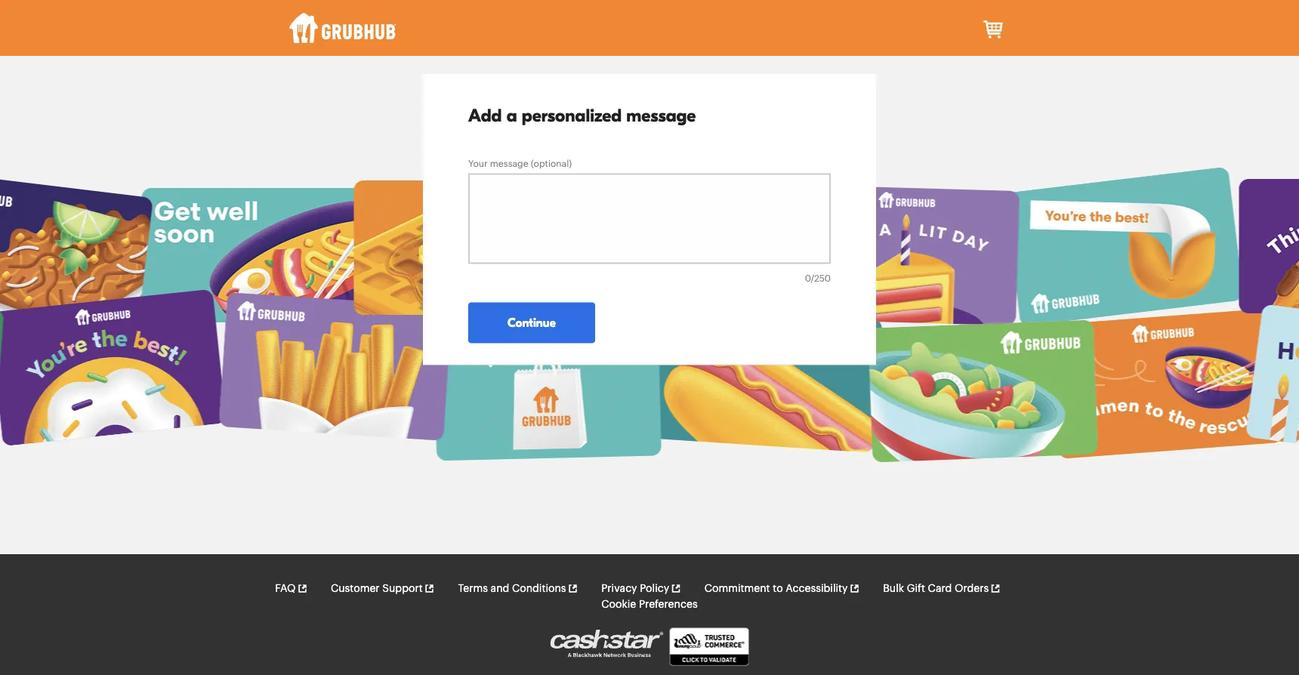 Task type: vqa. For each thing, say whether or not it's contained in the screenshot.
DELIVERY related to Delivery date (optional)
no



Task type: locate. For each thing, give the bounding box(es) containing it.
1 horizontal spatial message
[[626, 106, 696, 126]]

faq link
[[275, 581, 308, 597]]

policy
[[640, 584, 669, 594]]

grubhub image
[[289, 13, 396, 43]]

commitment to accessibility link
[[705, 581, 860, 597]]

and
[[491, 584, 509, 594]]

commitment
[[705, 584, 770, 594]]

Your message (optional) text field
[[468, 173, 831, 264]]

0 horizontal spatial message
[[490, 159, 528, 169]]

customer
[[331, 584, 380, 594]]

1 vertical spatial message
[[490, 159, 528, 169]]

accessibility
[[786, 584, 848, 594]]

add
[[468, 106, 502, 126]]

customer support link
[[331, 581, 435, 597]]

cookie
[[601, 599, 636, 610]]

personalized
[[522, 106, 622, 126]]

0/250
[[805, 274, 831, 283]]

0 vertical spatial message
[[626, 106, 696, 126]]

preferences
[[639, 599, 698, 610]]

your
[[468, 159, 488, 169]]

message
[[626, 106, 696, 126], [490, 159, 528, 169]]

support
[[382, 584, 423, 594]]



Task type: describe. For each thing, give the bounding box(es) containing it.
orders
[[955, 584, 989, 594]]

go to cart page image
[[982, 18, 1006, 42]]

faq
[[275, 584, 296, 594]]

to
[[773, 584, 783, 594]]

continue button
[[468, 302, 595, 343]]

terms and conditions
[[458, 584, 566, 594]]

bulk
[[883, 584, 904, 594]]

bulk gift card orders link
[[883, 581, 1001, 597]]

the current character count is 0 out of 250 max element
[[805, 272, 831, 285]]

privacy policy
[[601, 584, 669, 594]]

(optional)
[[531, 159, 572, 169]]

privacy
[[601, 584, 637, 594]]

customer support
[[331, 584, 423, 594]]

card
[[928, 584, 952, 594]]

commitment to accessibility
[[705, 584, 848, 594]]

conditions
[[512, 584, 566, 594]]

a
[[507, 106, 517, 126]]

your message (optional)
[[468, 159, 572, 169]]

this site is protected by trustwave's trusted commerce program image
[[670, 628, 749, 666]]

continue
[[508, 316, 556, 330]]

gift
[[907, 584, 925, 594]]

terms
[[458, 584, 488, 594]]

cashstar, a blackhawk network business link
[[550, 630, 670, 667]]

terms and conditions link
[[458, 581, 578, 597]]

cookie preferences link
[[601, 597, 698, 613]]

privacy policy link
[[601, 581, 681, 597]]

cookie preferences
[[601, 599, 698, 610]]

bulk gift card orders
[[883, 584, 989, 594]]

cashstar, a blackhawk network business image
[[550, 630, 664, 657]]

add a personalized message
[[468, 106, 696, 126]]



